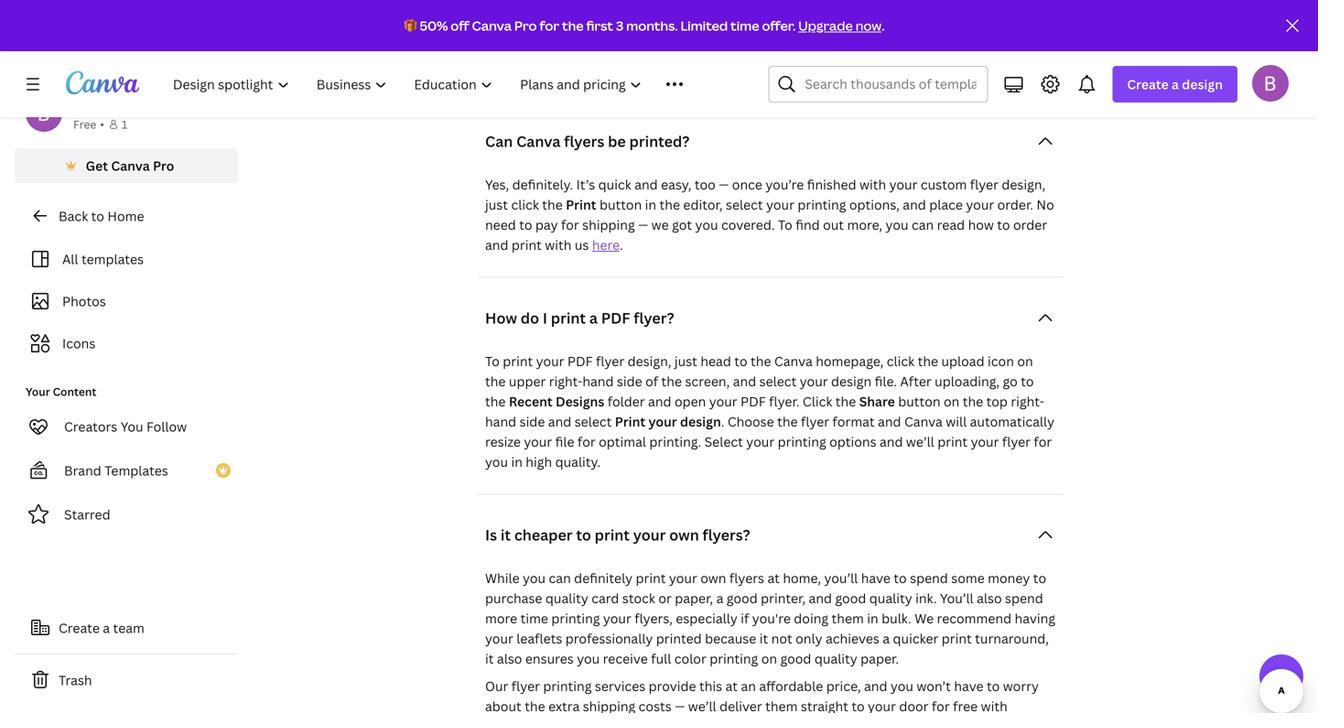 Task type: vqa. For each thing, say whether or not it's contained in the screenshot.
Text
no



Task type: describe. For each thing, give the bounding box(es) containing it.
door
[[899, 698, 929, 713]]

only
[[796, 630, 823, 647]]

brand templates link
[[15, 452, 238, 489]]

easy,
[[661, 176, 692, 193]]

covered.
[[721, 216, 775, 233]]

to right head in the right of the page
[[735, 353, 748, 370]]

print inside how do i print a pdf flyer? dropdown button
[[551, 308, 586, 328]]

flyer inside yes, definitely. it's quick and easy, too — once you're finished with your custom flyer design, just click the
[[970, 176, 999, 193]]

your up printing.
[[649, 413, 677, 430]]

create a team
[[59, 619, 145, 637]]

photos
[[62, 293, 106, 310]]

read
[[937, 216, 965, 233]]

— inside button in the editor, select your printing options, and place your order. no need to pay for shipping — we got you covered. to find out more, you can read how to order and print with us
[[638, 216, 648, 233]]

uploading,
[[935, 373, 1000, 390]]

to up bulk.
[[894, 570, 907, 587]]

your down screen,
[[709, 393, 738, 410]]

full
[[651, 650, 671, 667]]

can canva flyers be printed?
[[485, 131, 690, 151]]

0 vertical spatial pro
[[514, 17, 537, 34]]

upper
[[509, 373, 546, 390]]

worry
[[1003, 678, 1039, 695]]

extra
[[549, 698, 580, 713]]

paper.
[[861, 650, 899, 667]]

you'll
[[940, 590, 974, 607]]

0 horizontal spatial quality
[[546, 590, 589, 607]]

2 vertical spatial it
[[485, 650, 494, 667]]

our
[[485, 678, 508, 695]]

out
[[823, 216, 844, 233]]

brand templates
[[64, 462, 168, 479]]

the left recent
[[485, 393, 506, 410]]

custom
[[921, 176, 967, 193]]

flyer?
[[634, 308, 674, 328]]

file
[[555, 433, 575, 450]]

head
[[701, 353, 731, 370]]

the up after
[[918, 353, 939, 370]]

print for print your design
[[615, 413, 646, 430]]

you down professionally
[[577, 650, 600, 667]]

— inside our flyer printing services provide this at an affordable price, and you won't have to worry about the extra shipping costs — we'll deliver them straight to your door for free wit
[[675, 698, 685, 713]]

button for in
[[600, 196, 642, 213]]

1 horizontal spatial good
[[781, 650, 812, 667]]

print down the recommend
[[942, 630, 972, 647]]

to left worry
[[987, 678, 1000, 695]]

for left first
[[540, 17, 560, 34]]

the right of
[[662, 373, 682, 390]]

options,
[[850, 196, 900, 213]]

all
[[62, 250, 78, 268]]

button on the top right- hand side and select
[[485, 393, 1045, 430]]

no
[[1037, 196, 1055, 213]]

your down choose
[[747, 433, 775, 450]]

definitely.
[[512, 176, 573, 193]]

be
[[608, 131, 626, 151]]

50%
[[420, 17, 448, 34]]

print up stock
[[636, 570, 666, 587]]

flyers?
[[703, 525, 750, 545]]

canva inside can canva flyers be printed? dropdown button
[[516, 131, 561, 151]]

costs
[[639, 698, 672, 713]]

you'll
[[824, 570, 858, 587]]

the left the upper
[[485, 373, 506, 390]]

ink.
[[916, 590, 937, 607]]

back
[[59, 207, 88, 225]]

do
[[521, 308, 539, 328]]

your up high
[[524, 433, 552, 450]]

yes, definitely. it's quick and easy, too — once you're finished with your custom flyer design, just click the
[[485, 176, 1046, 213]]

🎁
[[404, 17, 417, 34]]

more,
[[847, 216, 883, 233]]

some
[[952, 570, 985, 587]]

here link
[[592, 236, 620, 254]]

printing inside our flyer printing services provide this at an affordable price, and you won't have to worry about the extra shipping costs — we'll deliver them straight to your door for free wit
[[543, 678, 592, 695]]

your
[[26, 384, 50, 399]]

professionally
[[566, 630, 653, 647]]

0 vertical spatial spend
[[910, 570, 948, 587]]

right- inside button on the top right- hand side and select
[[1011, 393, 1045, 410]]

1 horizontal spatial time
[[731, 17, 760, 34]]

here .
[[592, 236, 623, 254]]

the up format
[[836, 393, 856, 410]]

place
[[930, 196, 963, 213]]

printing down card
[[552, 610, 600, 627]]

print inside is it cheaper to print your own flyers? dropdown button
[[595, 525, 630, 545]]

just inside yes, definitely. it's quick and easy, too — once you're finished with your custom flyer design, just click the
[[485, 196, 508, 213]]

is it cheaper to print your own flyers?
[[485, 525, 750, 545]]

screen,
[[685, 373, 730, 390]]

you down editor,
[[695, 216, 718, 233]]

you up purchase
[[523, 570, 546, 587]]

to inside button in the editor, select your printing options, and place your order. no need to pay for shipping — we got you covered. to find out more, you can read how to order and print with us
[[778, 216, 793, 233]]

canva right "off"
[[472, 17, 512, 34]]

the down how do i print a pdf flyer? dropdown button
[[751, 353, 771, 370]]

yes,
[[485, 176, 509, 193]]

click inside "to print your pdf flyer design, just head to the canva homepage, click the upload icon on the upper right-hand side of the screen, and select your design file. after uploading, go to the"
[[887, 353, 915, 370]]

1 horizontal spatial quality
[[815, 650, 858, 667]]

printed?
[[630, 131, 690, 151]]

on inside "to print your pdf flyer design, just head to the canva homepage, click the upload icon on the upper right-hand side of the screen, and select your design file. after uploading, go to the"
[[1018, 353, 1033, 370]]

create for create a design
[[1127, 76, 1169, 93]]

shipping inside our flyer printing services provide this at an affordable price, and you won't have to worry about the extra shipping costs — we'll deliver them straight to your door for free wit
[[583, 698, 636, 713]]

0 horizontal spatial .
[[620, 236, 623, 254]]

2 horizontal spatial quality
[[870, 590, 913, 607]]

with inside yes, definitely. it's quick and easy, too — once you're finished with your custom flyer design, just click the
[[860, 176, 886, 193]]

bulk.
[[882, 610, 912, 627]]

the left first
[[562, 17, 584, 34]]

order
[[1014, 216, 1048, 233]]

own for flyers?
[[669, 525, 699, 545]]

select inside button in the editor, select your printing options, and place your order. no need to pay for shipping — we got you covered. to find out more, you can read how to order and print with us
[[726, 196, 763, 213]]

click inside yes, definitely. it's quick and easy, too — once you're finished with your custom flyer design, just click the
[[511, 196, 539, 213]]

your down you're
[[766, 196, 795, 213]]

team
[[113, 619, 145, 637]]

icons link
[[26, 326, 227, 361]]

your up paper,
[[669, 570, 697, 587]]

off
[[451, 17, 469, 34]]

how do i print a pdf flyer?
[[485, 308, 674, 328]]

printer,
[[761, 590, 806, 607]]

for down the automatically
[[1034, 433, 1052, 450]]

hand inside "to print your pdf flyer design, just head to the canva homepage, click the upload icon on the upper right-hand side of the screen, and select your design file. after uploading, go to the"
[[583, 373, 614, 390]]

you're
[[766, 176, 804, 193]]

get canva pro button
[[15, 148, 238, 183]]

to left pay
[[519, 216, 532, 233]]

print inside the . choose the flyer format and canva will automatically resize your file for optimal printing. select your printing options and we'll print your flyer for you in high quality.
[[938, 433, 968, 450]]

a inside button
[[103, 619, 110, 637]]

definitely
[[574, 570, 633, 587]]

limited
[[681, 17, 728, 34]]

click
[[803, 393, 833, 410]]

0 horizontal spatial good
[[727, 590, 758, 607]]

for right file
[[578, 433, 596, 450]]

your down more
[[485, 630, 514, 647]]

flyer down click
[[801, 413, 830, 430]]

folder
[[608, 393, 645, 410]]

you're
[[752, 610, 791, 627]]

them inside while you can definitely print your own flyers at home, you'll have to spend some money to purchase quality card stock or paper, a good printer, and good quality ink. you'll also spend more time printing your flyers, especially if you're doing them in bulk. we recommend having your leaflets professionally printed because it not only achieves a quicker print turnaround, it also ensures you receive full color printing on good quality paper.
[[832, 610, 864, 627]]

it inside dropdown button
[[501, 525, 511, 545]]

an
[[741, 678, 756, 695]]

format
[[833, 413, 875, 430]]

services
[[595, 678, 646, 695]]

deliver
[[720, 698, 762, 713]]

achieves
[[826, 630, 880, 647]]

all templates link
[[26, 242, 227, 277]]

if
[[741, 610, 749, 627]]

a inside dropdown button
[[590, 308, 598, 328]]

affordable
[[759, 678, 823, 695]]

get canva pro
[[86, 157, 174, 174]]

flyer down the automatically
[[1002, 433, 1031, 450]]

flyer inside our flyer printing services provide this at an affordable price, and you won't have to worry about the extra shipping costs — we'll deliver them straight to your door for free wit
[[512, 678, 540, 695]]

trash
[[59, 672, 92, 689]]

after
[[900, 373, 932, 390]]

the inside the . choose the flyer format and canva will automatically resize your file for optimal printing. select your printing options and we'll print your flyer for you in high quality.
[[777, 413, 798, 430]]

just inside "to print your pdf flyer design, just head to the canva homepage, click the upload icon on the upper right-hand side of the screen, and select your design file. after uploading, go to the"
[[675, 353, 698, 370]]

provide
[[649, 678, 696, 695]]

— inside yes, definitely. it's quick and easy, too — once you're finished with your custom flyer design, just click the
[[719, 176, 729, 193]]

and down share at the bottom right of page
[[878, 413, 901, 430]]

having
[[1015, 610, 1056, 627]]

months.
[[626, 17, 678, 34]]

your up the upper
[[536, 353, 564, 370]]

to right go
[[1021, 373, 1034, 390]]

1 horizontal spatial also
[[977, 590, 1002, 607]]

0 vertical spatial .
[[882, 17, 885, 34]]

to down price,
[[852, 698, 865, 713]]

starred link
[[15, 496, 238, 533]]



Task type: locate. For each thing, give the bounding box(es) containing it.
your up how
[[966, 196, 995, 213]]

more
[[485, 610, 517, 627]]

how
[[485, 308, 517, 328]]

flyers inside dropdown button
[[564, 131, 605, 151]]

1 vertical spatial we'll
[[688, 698, 717, 713]]

1 horizontal spatial button
[[898, 393, 941, 410]]

flyer inside "to print your pdf flyer design, just head to the canva homepage, click the upload icon on the upper right-hand side of the screen, and select your design file. after uploading, go to the"
[[596, 353, 625, 370]]

1 vertical spatial spend
[[1005, 590, 1044, 607]]

time left the offer.
[[731, 17, 760, 34]]

and up doing
[[809, 590, 832, 607]]

also
[[977, 590, 1002, 607], [497, 650, 522, 667]]

good up the if
[[727, 590, 758, 607]]

2 horizontal spatial on
[[1018, 353, 1033, 370]]

0 horizontal spatial hand
[[485, 413, 517, 430]]

especially
[[676, 610, 738, 627]]

the
[[562, 17, 584, 34], [542, 196, 563, 213], [660, 196, 680, 213], [751, 353, 771, 370], [918, 353, 939, 370], [485, 373, 506, 390], [662, 373, 682, 390], [485, 393, 506, 410], [836, 393, 856, 410], [963, 393, 984, 410], [777, 413, 798, 430], [525, 698, 545, 713]]

0 horizontal spatial at
[[726, 678, 738, 695]]

open
[[675, 393, 706, 410]]

back to home link
[[15, 198, 238, 234]]

and inside button on the top right- hand side and select
[[548, 413, 572, 430]]

select down designs
[[575, 413, 612, 430]]

0 vertical spatial side
[[617, 373, 642, 390]]

find
[[796, 216, 820, 233]]

0 vertical spatial can
[[912, 216, 934, 233]]

1 horizontal spatial create
[[1127, 76, 1169, 93]]

free
[[73, 117, 96, 132]]

pdf up designs
[[568, 353, 593, 370]]

and inside our flyer printing services provide this at an affordable price, and you won't have to worry about the extra shipping costs — we'll deliver them straight to your door for free wit
[[864, 678, 888, 695]]

2 horizontal spatial .
[[882, 17, 885, 34]]

0 vertical spatial pdf
[[601, 308, 630, 328]]

recommend
[[937, 610, 1012, 627]]

spend up ink.
[[910, 570, 948, 587]]

your content
[[26, 384, 96, 399]]

designs
[[556, 393, 605, 410]]

1 horizontal spatial we'll
[[906, 433, 935, 450]]

to left find
[[778, 216, 793, 233]]

select
[[726, 196, 763, 213], [760, 373, 797, 390], [575, 413, 612, 430]]

just down yes,
[[485, 196, 508, 213]]

1 horizontal spatial design
[[831, 373, 872, 390]]

quicker
[[893, 630, 939, 647]]

0 vertical spatial just
[[485, 196, 508, 213]]

we'll inside the . choose the flyer format and canva will automatically resize your file for optimal printing. select your printing options and we'll print your flyer for you in high quality.
[[906, 433, 935, 450]]

it left the not
[[760, 630, 768, 647]]

0 horizontal spatial own
[[669, 525, 699, 545]]

the inside our flyer printing services provide this at an affordable price, and you won't have to worry about the extra shipping costs — we'll deliver them straight to your door for free wit
[[525, 698, 545, 713]]

the left extra
[[525, 698, 545, 713]]

1 vertical spatial just
[[675, 353, 698, 370]]

your left door
[[868, 698, 896, 713]]

for up us
[[561, 216, 579, 233]]

0 vertical spatial create
[[1127, 76, 1169, 93]]

2 horizontal spatial good
[[835, 590, 867, 607]]

canva inside get canva pro button
[[111, 157, 150, 174]]

is
[[485, 525, 497, 545]]

shipping up here .
[[582, 216, 635, 233]]

shipping inside button in the editor, select your printing options, and place your order. no need to pay for shipping — we got you covered. to find out more, you can read how to order and print with us
[[582, 216, 635, 233]]

1 vertical spatial pro
[[153, 157, 174, 174]]

shipping
[[582, 216, 635, 233], [583, 698, 636, 713]]

your inside our flyer printing services provide this at an affordable price, and you won't have to worry about the extra shipping costs — we'll deliver them straight to your door for free wit
[[868, 698, 896, 713]]

we
[[652, 216, 669, 233]]

1 horizontal spatial side
[[617, 373, 642, 390]]

recent designs folder and open your pdf flyer. click the share
[[509, 393, 895, 410]]

while you can definitely print your own flyers at home, you'll have to spend some money to purchase quality card stock or paper, a good printer, and good quality ink. you'll also spend more time printing your flyers, especially if you're doing them in bulk. we recommend having your leaflets professionally printed because it not only achieves a quicker print turnaround, it also ensures you receive full color printing on good quality paper.
[[485, 570, 1056, 667]]

pro inside get canva pro button
[[153, 157, 174, 174]]

you inside our flyer printing services provide this at an affordable price, and you won't have to worry about the extra shipping costs — we'll deliver them straight to your door for free wit
[[891, 678, 914, 695]]

0 horizontal spatial it
[[485, 650, 494, 667]]

now
[[856, 17, 882, 34]]

the down flyer.
[[777, 413, 798, 430]]

print
[[566, 196, 597, 213], [615, 413, 646, 430]]

printing down click
[[778, 433, 827, 450]]

1 vertical spatial also
[[497, 650, 522, 667]]

side inside "to print your pdf flyer design, just head to the canva homepage, click the upload icon on the upper right-hand side of the screen, and select your design file. after uploading, go to the"
[[617, 373, 642, 390]]

hand up resize
[[485, 413, 517, 430]]

have right you'll
[[861, 570, 891, 587]]

to inside is it cheaper to print your own flyers? dropdown button
[[576, 525, 591, 545]]

pro up back to home link
[[153, 157, 174, 174]]

0 horizontal spatial right-
[[549, 373, 583, 390]]

also up the recommend
[[977, 590, 1002, 607]]

button down quick
[[600, 196, 642, 213]]

go
[[1003, 373, 1018, 390]]

0 vertical spatial in
[[645, 196, 657, 213]]

1 vertical spatial with
[[545, 236, 572, 254]]

can left definitely
[[549, 570, 571, 587]]

2 vertical spatial in
[[867, 610, 879, 627]]

can inside button in the editor, select your printing options, and place your order. no need to pay for shipping — we got you covered. to find out more, you can read how to order and print with us
[[912, 216, 934, 233]]

side
[[617, 373, 642, 390], [520, 413, 545, 430]]

you inside the . choose the flyer format and canva will automatically resize your file for optimal printing. select your printing options and we'll print your flyer for you in high quality.
[[485, 453, 508, 471]]

flyer.
[[769, 393, 800, 410]]

you up door
[[891, 678, 914, 695]]

own inside dropdown button
[[669, 525, 699, 545]]

pdf up choose
[[741, 393, 766, 410]]

the up pay
[[542, 196, 563, 213]]

select down once
[[726, 196, 763, 213]]

flyers up the if
[[730, 570, 765, 587]]

printing inside the . choose the flyer format and canva will automatically resize your file for optimal printing. select your printing options and we'll print your flyer for you in high quality.
[[778, 433, 827, 450]]

here
[[592, 236, 620, 254]]

design, inside yes, definitely. it's quick and easy, too — once you're finished with your custom flyer design, just click the
[[1002, 176, 1046, 193]]

0 horizontal spatial we'll
[[688, 698, 717, 713]]

0 horizontal spatial button
[[600, 196, 642, 213]]

1 horizontal spatial to
[[778, 216, 793, 233]]

with down pay
[[545, 236, 572, 254]]

canva right get
[[111, 157, 150, 174]]

Search search field
[[805, 67, 976, 102]]

to
[[91, 207, 104, 225], [519, 216, 532, 233], [997, 216, 1010, 233], [735, 353, 748, 370], [1021, 373, 1034, 390], [576, 525, 591, 545], [894, 570, 907, 587], [1034, 570, 1047, 587], [987, 678, 1000, 695], [852, 698, 865, 713]]

in inside button in the editor, select your printing options, and place your order. no need to pay for shipping — we got you covered. to find out more, you can read how to order and print with us
[[645, 196, 657, 213]]

your down the automatically
[[971, 433, 999, 450]]

we'll inside our flyer printing services provide this at an affordable price, and you won't have to worry about the extra shipping costs — we'll deliver them straight to your door for free wit
[[688, 698, 717, 713]]

resize
[[485, 433, 521, 450]]

1
[[122, 117, 128, 132]]

once
[[732, 176, 763, 193]]

print down the will
[[938, 433, 968, 450]]

side up folder
[[617, 373, 642, 390]]

and right options
[[880, 433, 903, 450]]

1 horizontal spatial have
[[954, 678, 984, 695]]

right- up the automatically
[[1011, 393, 1045, 410]]

your inside dropdown button
[[633, 525, 666, 545]]

you down options,
[[886, 216, 909, 233]]

creators
[[64, 418, 117, 435]]

price,
[[827, 678, 861, 695]]

upload
[[942, 353, 985, 370]]

while
[[485, 570, 520, 587]]

create inside create a team button
[[59, 619, 100, 637]]

on inside button on the top right- hand side and select
[[944, 393, 960, 410]]

and down "need"
[[485, 236, 509, 254]]

share
[[859, 393, 895, 410]]

receive
[[603, 650, 648, 667]]

printed
[[656, 630, 702, 647]]

1 vertical spatial design,
[[628, 353, 672, 370]]

your up stock
[[633, 525, 666, 545]]

0 vertical spatial button
[[600, 196, 642, 213]]

for inside our flyer printing services provide this at an affordable price, and you won't have to worry about the extra shipping costs — we'll deliver them straight to your door for free wit
[[932, 698, 950, 713]]

in up we at top
[[645, 196, 657, 213]]

flyers inside while you can definitely print your own flyers at home, you'll have to spend some money to purchase quality card stock or paper, a good printer, and good quality ink. you'll also spend more time printing your flyers, especially if you're doing them in bulk. we recommend having your leaflets professionally printed because it not only achieves a quicker print turnaround, it also ensures you receive full color printing on good quality paper.
[[730, 570, 765, 587]]

at left "an"
[[726, 678, 738, 695]]

your up professionally
[[603, 610, 632, 627]]

button inside button on the top right- hand side and select
[[898, 393, 941, 410]]

the inside yes, definitely. it's quick and easy, too — once you're finished with your custom flyer design, just click the
[[542, 196, 563, 213]]

1 horizontal spatial spend
[[1005, 590, 1044, 607]]

canva inside the . choose the flyer format and canva will automatically resize your file for optimal printing. select your printing options and we'll print your flyer for you in high quality.
[[905, 413, 943, 430]]

print for print
[[566, 196, 597, 213]]

2 vertical spatial pdf
[[741, 393, 766, 410]]

•
[[100, 117, 104, 132]]

finished
[[807, 176, 857, 193]]

to inside back to home link
[[91, 207, 104, 225]]

we
[[915, 610, 934, 627]]

design for create a design
[[1182, 76, 1223, 93]]

have up free
[[954, 678, 984, 695]]

0 horizontal spatial pdf
[[568, 353, 593, 370]]

we'll down this
[[688, 698, 717, 713]]

can canva flyers be printed? button
[[478, 123, 1064, 160]]

0 vertical spatial on
[[1018, 353, 1033, 370]]

good
[[727, 590, 758, 607], [835, 590, 867, 607], [781, 650, 812, 667]]

side down recent
[[520, 413, 545, 430]]

it's
[[576, 176, 595, 193]]

them down affordable
[[766, 698, 798, 713]]

turnaround,
[[975, 630, 1049, 647]]

photos link
[[26, 284, 227, 319]]

print up the upper
[[503, 353, 533, 370]]

1 horizontal spatial can
[[912, 216, 934, 233]]

0 horizontal spatial also
[[497, 650, 522, 667]]

0 horizontal spatial design
[[680, 413, 721, 430]]

1 vertical spatial —
[[638, 216, 648, 233]]

1 vertical spatial flyers
[[730, 570, 765, 587]]

your inside yes, definitely. it's quick and easy, too — once you're finished with your custom flyer design, just click the
[[890, 176, 918, 193]]

a inside "dropdown button"
[[1172, 76, 1179, 93]]

and inside yes, definitely. it's quick and easy, too — once you're finished with your custom flyer design, just click the
[[635, 176, 658, 193]]

. right us
[[620, 236, 623, 254]]

design inside "to print your pdf flyer design, just head to the canva homepage, click the upload icon on the upper right-hand side of the screen, and select your design file. after uploading, go to the"
[[831, 373, 872, 390]]

can inside while you can definitely print your own flyers at home, you'll have to spend some money to purchase quality card stock or paper, a good printer, and good quality ink. you'll also spend more time printing your flyers, especially if you're doing them in bulk. we recommend having your leaflets professionally printed because it not only achieves a quicker print turnaround, it also ensures you receive full color printing on good quality paper.
[[549, 570, 571, 587]]

to print your pdf flyer design, just head to the canva homepage, click the upload icon on the upper right-hand side of the screen, and select your design file. after uploading, go to the
[[485, 353, 1034, 410]]

time inside while you can definitely print your own flyers at home, you'll have to spend some money to purchase quality card stock or paper, a good printer, and good quality ink. you'll also spend more time printing your flyers, especially if you're doing them in bulk. we recommend having your leaflets professionally printed because it not only achieves a quicker print turnaround, it also ensures you receive full color printing on good quality paper.
[[521, 610, 548, 627]]

how do i print a pdf flyer? button
[[478, 300, 1064, 336]]

2 horizontal spatial —
[[719, 176, 729, 193]]

2 horizontal spatial it
[[760, 630, 768, 647]]

printing up extra
[[543, 678, 592, 695]]

at inside our flyer printing services provide this at an affordable price, and you won't have to worry about the extra shipping costs — we'll deliver them straight to your door for free wit
[[726, 678, 738, 695]]

printing inside button in the editor, select your printing options, and place your order. no need to pay for shipping — we got you covered. to find out more, you can read how to order and print with us
[[798, 196, 846, 213]]

2 vertical spatial .
[[721, 413, 725, 430]]

paper,
[[675, 590, 713, 607]]

it right is
[[501, 525, 511, 545]]

0 horizontal spatial click
[[511, 196, 539, 213]]

1 horizontal spatial them
[[832, 610, 864, 627]]

pdf inside dropdown button
[[601, 308, 630, 328]]

card
[[592, 590, 619, 607]]

won't
[[917, 678, 951, 695]]

0 horizontal spatial have
[[861, 570, 891, 587]]

1 horizontal spatial right-
[[1011, 393, 1045, 410]]

— right too
[[719, 176, 729, 193]]

1 vertical spatial create
[[59, 619, 100, 637]]

0 vertical spatial to
[[778, 216, 793, 233]]

own up paper,
[[701, 570, 727, 587]]

1 vertical spatial pdf
[[568, 353, 593, 370]]

0 vertical spatial design,
[[1002, 176, 1046, 193]]

1 horizontal spatial pro
[[514, 17, 537, 34]]

color
[[675, 650, 707, 667]]

design for print your design
[[680, 413, 721, 430]]

the down the easy,
[[660, 196, 680, 213]]

1 vertical spatial time
[[521, 610, 548, 627]]

0 vertical spatial right-
[[549, 373, 583, 390]]

0 vertical spatial design
[[1182, 76, 1223, 93]]

canva up flyer.
[[775, 353, 813, 370]]

0 vertical spatial print
[[566, 196, 597, 213]]

brand
[[64, 462, 101, 479]]

button inside button in the editor, select your printing options, and place your order. no need to pay for shipping — we got you covered. to find out more, you can read how to order and print with us
[[600, 196, 642, 213]]

button in the editor, select your printing options, and place your order. no need to pay for shipping — we got you covered. to find out more, you can read how to order and print with us
[[485, 196, 1055, 254]]

print inside "to print your pdf flyer design, just head to the canva homepage, click the upload icon on the upper right-hand side of the screen, and select your design file. after uploading, go to the"
[[503, 353, 533, 370]]

in inside while you can definitely print your own flyers at home, you'll have to spend some money to purchase quality card stock or paper, a good printer, and good quality ink. you'll also spend more time printing your flyers, especially if you're doing them in bulk. we recommend having your leaflets professionally printed because it not only achieves a quicker print turnaround, it also ensures you receive full color printing on good quality paper.
[[867, 610, 879, 627]]

.
[[882, 17, 885, 34], [620, 236, 623, 254], [721, 413, 725, 430]]

0 horizontal spatial time
[[521, 610, 548, 627]]

in inside the . choose the flyer format and canva will automatically resize your file for optimal printing. select your printing options and we'll print your flyer for you in high quality.
[[511, 453, 523, 471]]

1 horizontal spatial it
[[501, 525, 511, 545]]

your up click
[[800, 373, 828, 390]]

0 vertical spatial also
[[977, 590, 1002, 607]]

2 vertical spatial —
[[675, 698, 685, 713]]

own for flyers
[[701, 570, 727, 587]]

2 shipping from the top
[[583, 698, 636, 713]]

0 horizontal spatial can
[[549, 570, 571, 587]]

0 vertical spatial flyers
[[564, 131, 605, 151]]

right- inside "to print your pdf flyer design, just head to the canva homepage, click the upload icon on the upper right-hand side of the screen, and select your design file. after uploading, go to the"
[[549, 373, 583, 390]]

purchase
[[485, 590, 542, 607]]

to right money at the right of page
[[1034, 570, 1047, 587]]

. inside the . choose the flyer format and canva will automatically resize your file for optimal printing. select your printing options and we'll print your flyer for you in high quality.
[[721, 413, 725, 430]]

create a design button
[[1113, 66, 1238, 103]]

0 horizontal spatial on
[[762, 650, 777, 667]]

click
[[511, 196, 539, 213], [887, 353, 915, 370]]

you down resize
[[485, 453, 508, 471]]

select inside "to print your pdf flyer design, just head to the canva homepage, click the upload icon on the upper right-hand side of the screen, and select your design file. after uploading, go to the"
[[760, 373, 797, 390]]

own
[[669, 525, 699, 545], [701, 570, 727, 587]]

create for create a team
[[59, 619, 100, 637]]

1 vertical spatial print
[[615, 413, 646, 430]]

them inside our flyer printing services provide this at an affordable price, and you won't have to worry about the extra shipping costs — we'll deliver them straight to your door for free wit
[[766, 698, 798, 713]]

design, inside "to print your pdf flyer design, just head to the canva homepage, click the upload icon on the upper right-hand side of the screen, and select your design file. after uploading, go to the"
[[628, 353, 672, 370]]

button for on
[[898, 393, 941, 410]]

to right back on the top left of page
[[91, 207, 104, 225]]

at inside while you can definitely print your own flyers at home, you'll have to spend some money to purchase quality card stock or paper, a good printer, and good quality ink. you'll also spend more time printing your flyers, especially if you're doing them in bulk. we recommend having your leaflets professionally printed because it not only achieves a quicker print turnaround, it also ensures you receive full color printing on good quality paper.
[[768, 570, 780, 587]]

design, up of
[[628, 353, 672, 370]]

to right how
[[997, 216, 1010, 233]]

on inside while you can definitely print your own flyers at home, you'll have to spend some money to purchase quality card stock or paper, a good printer, and good quality ink. you'll also spend more time printing your flyers, especially if you're doing them in bulk. we recommend having your leaflets professionally printed because it not only achieves a quicker print turnaround, it also ensures you receive full color printing on good quality paper.
[[762, 650, 777, 667]]

the inside button in the editor, select your printing options, and place your order. no need to pay for shipping — we got you covered. to find out more, you can read how to order and print with us
[[660, 196, 680, 213]]

and down paper.
[[864, 678, 888, 695]]

hand inside button on the top right- hand side and select
[[485, 413, 517, 430]]

1 vertical spatial on
[[944, 393, 960, 410]]

2 horizontal spatial pdf
[[741, 393, 766, 410]]

0 vertical spatial click
[[511, 196, 539, 213]]

have inside our flyer printing services provide this at an affordable price, and you won't have to worry about the extra shipping costs — we'll deliver them straight to your door for free wit
[[954, 678, 984, 695]]

on down the not
[[762, 650, 777, 667]]

it up the 'our'
[[485, 650, 494, 667]]

0 vertical spatial at
[[768, 570, 780, 587]]

0 horizontal spatial create
[[59, 619, 100, 637]]

1 vertical spatial own
[[701, 570, 727, 587]]

. right upgrade
[[882, 17, 885, 34]]

1 vertical spatial can
[[549, 570, 571, 587]]

on
[[1018, 353, 1033, 370], [944, 393, 960, 410], [762, 650, 777, 667]]

None search field
[[769, 66, 988, 103]]

file.
[[875, 373, 897, 390]]

in left bulk.
[[867, 610, 879, 627]]

your
[[890, 176, 918, 193], [766, 196, 795, 213], [966, 196, 995, 213], [536, 353, 564, 370], [800, 373, 828, 390], [709, 393, 738, 410], [649, 413, 677, 430], [524, 433, 552, 450], [747, 433, 775, 450], [971, 433, 999, 450], [633, 525, 666, 545], [669, 570, 697, 587], [603, 610, 632, 627], [485, 630, 514, 647], [868, 698, 896, 713]]

can
[[485, 131, 513, 151]]

doing
[[794, 610, 829, 627]]

with inside button in the editor, select your printing options, and place your order. no need to pay for shipping — we got you covered. to find out more, you can read how to order and print with us
[[545, 236, 572, 254]]

flyer
[[970, 176, 999, 193], [596, 353, 625, 370], [801, 413, 830, 430], [1002, 433, 1031, 450], [512, 678, 540, 695]]

1 vertical spatial in
[[511, 453, 523, 471]]

1 vertical spatial select
[[760, 373, 797, 390]]

1 shipping from the top
[[582, 216, 635, 233]]

them up achieves on the bottom
[[832, 610, 864, 627]]

1 horizontal spatial flyers
[[730, 570, 765, 587]]

have inside while you can definitely print your own flyers at home, you'll have to spend some money to purchase quality card stock or paper, a good printer, and good quality ink. you'll also spend more time printing your flyers, especially if you're doing them in bulk. we recommend having your leaflets professionally printed because it not only achieves a quicker print turnaround, it also ensures you receive full color printing on good quality paper.
[[861, 570, 891, 587]]

and inside while you can definitely print your own flyers at home, you'll have to spend some money to purchase quality card stock or paper, a good printer, and good quality ink. you'll also spend more time printing your flyers, especially if you're doing them in bulk. we recommend having your leaflets professionally printed because it not only achieves a quicker print turnaround, it also ensures you receive full color printing on good quality paper.
[[809, 590, 832, 607]]

to right cheaper
[[576, 525, 591, 545]]

design, up order.
[[1002, 176, 1046, 193]]

top level navigation element
[[161, 66, 725, 103], [161, 66, 725, 103]]

pdf inside "to print your pdf flyer design, just head to the canva homepage, click the upload icon on the upper right-hand side of the screen, and select your design file. after uploading, go to the"
[[568, 353, 593, 370]]

button
[[600, 196, 642, 213], [898, 393, 941, 410]]

0 vertical spatial —
[[719, 176, 729, 193]]

create inside "dropdown button"
[[1127, 76, 1169, 93]]

need
[[485, 216, 516, 233]]

or
[[659, 590, 672, 607]]

1 horizontal spatial at
[[768, 570, 780, 587]]

0 vertical spatial we'll
[[906, 433, 935, 450]]

— left we at top
[[638, 216, 648, 233]]

1 vertical spatial button
[[898, 393, 941, 410]]

printing down because
[[710, 650, 758, 667]]

and left the place
[[903, 196, 926, 213]]

design inside "dropdown button"
[[1182, 76, 1223, 93]]

to inside "to print your pdf flyer design, just head to the canva homepage, click the upload icon on the upper right-hand side of the screen, and select your design file. after uploading, go to the"
[[485, 353, 500, 370]]

2 vertical spatial select
[[575, 413, 612, 430]]

good down only
[[781, 650, 812, 667]]

flyer up order.
[[970, 176, 999, 193]]

1 horizontal spatial on
[[944, 393, 960, 410]]

pdf
[[601, 308, 630, 328], [568, 353, 593, 370], [741, 393, 766, 410]]

button down after
[[898, 393, 941, 410]]

order.
[[998, 196, 1034, 213]]

create
[[1127, 76, 1169, 93], [59, 619, 100, 637]]

print inside button in the editor, select your printing options, and place your order. no need to pay for shipping — we got you covered. to find out more, you can read how to order and print with us
[[512, 236, 542, 254]]

0 horizontal spatial in
[[511, 453, 523, 471]]

printing.
[[650, 433, 702, 450]]

1 horizontal spatial print
[[615, 413, 646, 430]]

0 vertical spatial hand
[[583, 373, 614, 390]]

canva left the will
[[905, 413, 943, 430]]

design left bob builder image
[[1182, 76, 1223, 93]]

own inside while you can definitely print your own flyers at home, you'll have to spend some money to purchase quality card stock or paper, a good printer, and good quality ink. you'll also spend more time printing your flyers, especially if you're doing them in bulk. we recommend having your leaflets professionally printed because it not only achieves a quicker print turnaround, it also ensures you receive full color printing on good quality paper.
[[701, 570, 727, 587]]

at
[[768, 570, 780, 587], [726, 678, 738, 695]]

and down of
[[648, 393, 672, 410]]

for inside button in the editor, select your printing options, and place your order. no need to pay for shipping — we got you covered. to find out more, you can read how to order and print with us
[[561, 216, 579, 233]]

1 horizontal spatial with
[[860, 176, 886, 193]]

and inside "to print your pdf flyer design, just head to the canva homepage, click the upload icon on the upper right-hand side of the screen, and select your design file. after uploading, go to the"
[[733, 373, 756, 390]]

flyers,
[[635, 610, 673, 627]]

0 horizontal spatial just
[[485, 196, 508, 213]]

a
[[1172, 76, 1179, 93], [590, 308, 598, 328], [717, 590, 724, 607], [103, 619, 110, 637], [883, 630, 890, 647]]

1 horizontal spatial own
[[701, 570, 727, 587]]

home,
[[783, 570, 821, 587]]

canva inside "to print your pdf flyer design, just head to the canva homepage, click the upload icon on the upper right-hand side of the screen, and select your design file. after uploading, go to the"
[[775, 353, 813, 370]]

in left high
[[511, 453, 523, 471]]

your up options,
[[890, 176, 918, 193]]

flyers left be
[[564, 131, 605, 151]]

1 horizontal spatial hand
[[583, 373, 614, 390]]

flyer up folder
[[596, 353, 625, 370]]

1 horizontal spatial pdf
[[601, 308, 630, 328]]

upgrade
[[799, 17, 853, 34]]

templates
[[105, 462, 168, 479]]

print up definitely
[[595, 525, 630, 545]]

to down how
[[485, 353, 500, 370]]

1 horizontal spatial just
[[675, 353, 698, 370]]

0 horizontal spatial side
[[520, 413, 545, 430]]

0 horizontal spatial —
[[638, 216, 648, 233]]

print
[[512, 236, 542, 254], [551, 308, 586, 328], [503, 353, 533, 370], [938, 433, 968, 450], [595, 525, 630, 545], [636, 570, 666, 587], [942, 630, 972, 647]]

pro right "off"
[[514, 17, 537, 34]]

print down it's
[[566, 196, 597, 213]]

and
[[635, 176, 658, 193], [903, 196, 926, 213], [485, 236, 509, 254], [733, 373, 756, 390], [648, 393, 672, 410], [548, 413, 572, 430], [878, 413, 901, 430], [880, 433, 903, 450], [809, 590, 832, 607], [864, 678, 888, 695]]

1 vertical spatial click
[[887, 353, 915, 370]]

bob builder image
[[1253, 65, 1289, 101]]

0 horizontal spatial to
[[485, 353, 500, 370]]

select inside button on the top right- hand side and select
[[575, 413, 612, 430]]

stock
[[622, 590, 656, 607]]

the inside button on the top right- hand side and select
[[963, 393, 984, 410]]

side inside button on the top right- hand side and select
[[520, 413, 545, 430]]



